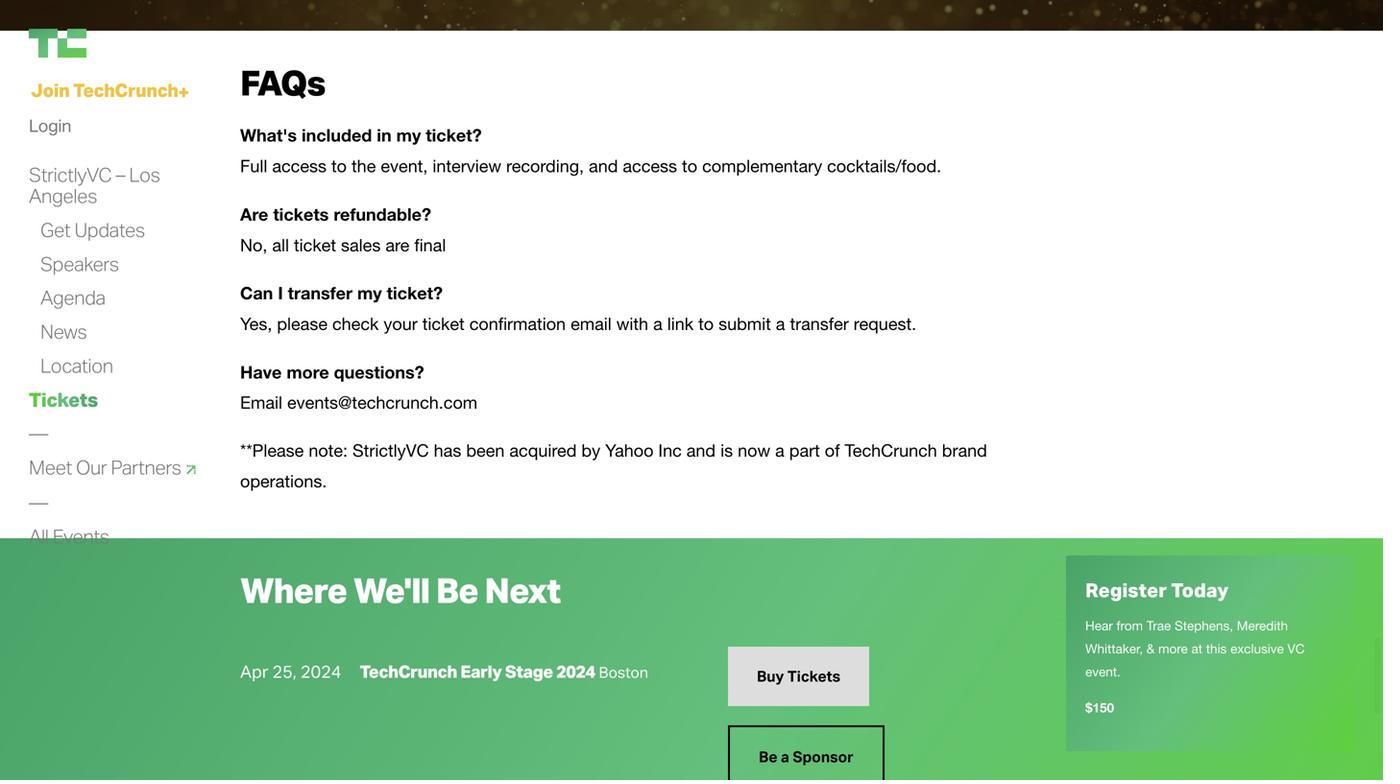 Task type: describe. For each thing, give the bounding box(es) containing it.
today
[[1171, 578, 1229, 602]]

techcrunch inside **please note: strictlyvc has been acquired by yahoo inc and is now a part of techcrunch brand operations.
[[845, 441, 937, 461]]

–
[[116, 162, 125, 187]]

a right submit
[[776, 314, 785, 334]]

acquired
[[509, 441, 577, 461]]

all
[[29, 524, 49, 549]]

1 2024 from the left
[[300, 661, 341, 683]]

yahoo
[[605, 441, 654, 461]]

have
[[240, 362, 282, 383]]

are
[[240, 204, 268, 225]]

apr
[[240, 661, 268, 683]]

more inside hear from trae stephens, meredith whittaker, & more at this exclusive vc event.
[[1158, 641, 1188, 657]]

+
[[178, 80, 189, 103]]

get
[[40, 218, 70, 242]]

login
[[29, 115, 71, 136]]

cocktails/food.
[[827, 156, 941, 176]]

login link
[[29, 110, 71, 141]]

location link
[[40, 353, 113, 379]]

register
[[1085, 578, 1167, 602]]

check
[[332, 314, 379, 334]]

whittaker,
[[1085, 641, 1143, 657]]

from
[[1117, 619, 1143, 634]]

get updates link
[[40, 218, 145, 243]]

please
[[277, 314, 328, 334]]

where
[[240, 569, 347, 612]]

exclusive
[[1230, 641, 1284, 657]]

0 horizontal spatial ticket
[[294, 235, 336, 255]]

this
[[1206, 641, 1227, 657]]

speakers link
[[40, 251, 119, 277]]

2 access from the left
[[623, 156, 677, 176]]

events@techcrunch.com
[[287, 393, 478, 413]]

what's included in my ticket?
[[240, 125, 482, 146]]

no,
[[240, 235, 267, 255]]

at
[[1192, 641, 1203, 657]]

are
[[385, 235, 410, 255]]

email
[[240, 393, 282, 413]]

next
[[484, 569, 560, 612]]

brand
[[942, 441, 987, 461]]

part
[[789, 441, 820, 461]]

full access to the event, interview recording, and access to complementary cocktails/food.
[[240, 156, 946, 176]]

a inside be a sponsor 'link'
[[781, 748, 789, 767]]

yes,
[[240, 314, 272, 334]]

2 horizontal spatial to
[[698, 314, 714, 334]]

we'll
[[353, 569, 429, 612]]

can
[[240, 283, 273, 304]]

confirmation
[[469, 314, 566, 334]]

recording,
[[506, 156, 584, 176]]

sponsor
[[793, 748, 854, 767]]

refundable?
[[334, 204, 431, 225]]

boston
[[599, 663, 648, 683]]

operations.
[[240, 472, 327, 492]]

strictlyvc – los angeles link
[[29, 162, 160, 209]]

a inside **please note: strictlyvc has been acquired by yahoo inc and is now a part of techcrunch brand operations.
[[775, 441, 785, 461]]

news
[[40, 319, 87, 344]]

**please note: strictlyvc has been acquired by yahoo inc and is now a part of techcrunch brand operations.
[[240, 441, 987, 492]]

news link
[[40, 319, 87, 345]]

meredith
[[1237, 619, 1288, 634]]

note:
[[309, 441, 348, 461]]

tickets
[[787, 667, 841, 686]]

is
[[720, 441, 733, 461]]

what's
[[240, 125, 297, 146]]

now
[[738, 441, 770, 461]]

with
[[616, 314, 648, 334]]

stage
[[505, 661, 553, 683]]

full
[[240, 156, 267, 176]]

techcrunch image
[[29, 29, 86, 58]]

included
[[302, 125, 372, 146]]

of
[[825, 441, 840, 461]]

interview
[[433, 156, 501, 176]]

can i transfer my ticket?
[[240, 283, 443, 304]]

strictlyvc inside strictlyvc – los angeles get updates speakers agenda news location
[[29, 162, 112, 187]]

and inside **please note: strictlyvc has been acquired by yahoo inc and is now a part of techcrunch brand operations.
[[687, 441, 716, 461]]

1 horizontal spatial ticket
[[422, 314, 465, 334]]

0 horizontal spatial be
[[436, 569, 478, 612]]

location
[[40, 353, 113, 378]]

1 horizontal spatial techcrunch
[[360, 661, 457, 683]]

techcrunch inside join techcrunch +
[[73, 78, 178, 101]]

strictlyvc inside **please note: strictlyvc has been acquired by yahoo inc and is now a part of techcrunch brand operations.
[[353, 441, 429, 461]]

techcrunch early stage 2024 boston
[[360, 661, 648, 683]]

apr 25, 2024
[[240, 661, 341, 683]]

a left link
[[653, 314, 662, 334]]

all
[[272, 235, 289, 255]]



Task type: locate. For each thing, give the bounding box(es) containing it.
yes, please check your ticket confirmation email with a link to submit a transfer request.
[[240, 314, 916, 334]]

events
[[53, 524, 109, 549]]

tickets
[[273, 204, 329, 225]]

my right in
[[396, 125, 421, 146]]

more right the have
[[287, 362, 329, 383]]

buy tickets
[[757, 667, 841, 686]]

my for transfer
[[357, 283, 382, 304]]

ticket
[[294, 235, 336, 255], [422, 314, 465, 334]]

hear from trae stephens, meredith whittaker, & more at this exclusive vc event.
[[1085, 619, 1305, 680]]

buy
[[757, 667, 784, 686]]

&
[[1147, 641, 1155, 657]]

vc
[[1288, 641, 1305, 657]]

been
[[466, 441, 505, 461]]

0 vertical spatial ticket
[[294, 235, 336, 255]]

1 horizontal spatial access
[[623, 156, 677, 176]]

$150
[[1085, 700, 1114, 716]]

join techcrunch +
[[31, 78, 189, 103]]

event.
[[1085, 664, 1121, 680]]

0 horizontal spatial my
[[357, 283, 382, 304]]

1 vertical spatial strictlyvc
[[353, 441, 429, 461]]

0 vertical spatial more
[[287, 362, 329, 383]]

0 vertical spatial be
[[436, 569, 478, 612]]

to left complementary
[[682, 156, 697, 176]]

1 vertical spatial ticket
[[422, 314, 465, 334]]

1 horizontal spatial strictlyvc
[[353, 441, 429, 461]]

0 horizontal spatial transfer
[[288, 283, 353, 304]]

the
[[352, 156, 376, 176]]

and right recording,
[[589, 156, 618, 176]]

i
[[278, 283, 283, 304]]

**please
[[240, 441, 304, 461]]

0 vertical spatial and
[[589, 156, 618, 176]]

techcrunch right of
[[845, 441, 937, 461]]

have more questions?
[[240, 362, 424, 383]]

more right &
[[1158, 641, 1188, 657]]

0 horizontal spatial access
[[272, 156, 327, 176]]

questions?
[[334, 362, 424, 383]]

register today
[[1085, 578, 1229, 602]]

all events
[[29, 524, 109, 549]]

all events link
[[29, 524, 109, 550]]

1 access from the left
[[272, 156, 327, 176]]

final
[[414, 235, 446, 255]]

be a sponsor
[[759, 748, 854, 767]]

ticket? for what's included in my ticket?
[[426, 125, 482, 146]]

1 horizontal spatial to
[[682, 156, 697, 176]]

1 horizontal spatial more
[[1158, 641, 1188, 657]]

be
[[436, 569, 478, 612], [759, 748, 777, 767]]

request.
[[854, 314, 916, 334]]

inc
[[658, 441, 682, 461]]

early
[[460, 661, 502, 683]]

agenda
[[40, 285, 105, 310]]

los
[[129, 162, 160, 187]]

no, all ticket sales are final
[[240, 235, 446, 255]]

1 vertical spatial ticket?
[[387, 283, 443, 304]]

transfer
[[288, 283, 353, 304], [790, 314, 849, 334]]

1 vertical spatial transfer
[[790, 314, 849, 334]]

1 horizontal spatial transfer
[[790, 314, 849, 334]]

transfer up please
[[288, 283, 353, 304]]

be left sponsor
[[759, 748, 777, 767]]

1 horizontal spatial my
[[396, 125, 421, 146]]

ticket down 'tickets' in the left of the page
[[294, 235, 336, 255]]

and left is
[[687, 441, 716, 461]]

are tickets refundable?
[[240, 204, 431, 225]]

where we'll be next
[[240, 569, 560, 612]]

2024 right 25,
[[300, 661, 341, 683]]

0 horizontal spatial and
[[589, 156, 618, 176]]

in
[[377, 125, 392, 146]]

0 horizontal spatial 2024
[[300, 661, 341, 683]]

my
[[396, 125, 421, 146], [357, 283, 382, 304]]

strictlyvc down events@techcrunch.com
[[353, 441, 429, 461]]

0 horizontal spatial techcrunch
[[73, 78, 178, 101]]

strictlyvc left –
[[29, 162, 112, 187]]

a left part
[[775, 441, 785, 461]]

updates
[[74, 218, 145, 242]]

0 vertical spatial strictlyvc
[[29, 162, 112, 187]]

a left sponsor
[[781, 748, 789, 767]]

0 vertical spatial my
[[396, 125, 421, 146]]

and
[[589, 156, 618, 176], [687, 441, 716, 461]]

your
[[384, 314, 418, 334]]

ticket? up interview
[[426, 125, 482, 146]]

1 vertical spatial techcrunch
[[845, 441, 937, 461]]

0 vertical spatial techcrunch
[[73, 78, 178, 101]]

stephens,
[[1175, 619, 1233, 634]]

25,
[[272, 661, 297, 683]]

my up 'check'
[[357, 283, 382, 304]]

1 vertical spatial and
[[687, 441, 716, 461]]

ticket? up your
[[387, 283, 443, 304]]

access
[[272, 156, 327, 176], [623, 156, 677, 176]]

email events@techcrunch.com
[[240, 393, 478, 413]]

2024 right stage
[[556, 661, 595, 683]]

angeles
[[29, 184, 97, 208]]

my for in
[[396, 125, 421, 146]]

be a sponsor link
[[728, 726, 884, 781]]

email
[[571, 314, 612, 334]]

sales
[[341, 235, 381, 255]]

be left next
[[436, 569, 478, 612]]

complementary
[[702, 156, 822, 176]]

0 vertical spatial ticket?
[[426, 125, 482, 146]]

2 vertical spatial techcrunch
[[360, 661, 457, 683]]

to right link
[[698, 314, 714, 334]]

has
[[434, 441, 461, 461]]

1 vertical spatial more
[[1158, 641, 1188, 657]]

0 horizontal spatial strictlyvc
[[29, 162, 112, 187]]

arrow right image
[[180, 459, 202, 481]]

to left the
[[331, 156, 347, 176]]

speakers
[[40, 251, 119, 276]]

2024
[[300, 661, 341, 683], [556, 661, 595, 683]]

techcrunch down techcrunch link
[[73, 78, 178, 101]]

strictlyvc – los angeles get updates speakers agenda news location
[[29, 162, 160, 378]]

1 vertical spatial be
[[759, 748, 777, 767]]

1 vertical spatial my
[[357, 283, 382, 304]]

1 horizontal spatial 2024
[[556, 661, 595, 683]]

more
[[287, 362, 329, 383], [1158, 641, 1188, 657]]

0 vertical spatial transfer
[[288, 283, 353, 304]]

2 2024 from the left
[[556, 661, 595, 683]]

2 horizontal spatial techcrunch
[[845, 441, 937, 461]]

0 horizontal spatial to
[[331, 156, 347, 176]]

join
[[31, 78, 70, 101]]

trae
[[1147, 619, 1171, 634]]

to
[[331, 156, 347, 176], [682, 156, 697, 176], [698, 314, 714, 334]]

0 horizontal spatial more
[[287, 362, 329, 383]]

agenda link
[[40, 285, 105, 311]]

buy tickets link
[[728, 648, 869, 707]]

ticket? for can i transfer my ticket?
[[387, 283, 443, 304]]

a
[[653, 314, 662, 334], [776, 314, 785, 334], [775, 441, 785, 461], [781, 748, 789, 767]]

1 horizontal spatial and
[[687, 441, 716, 461]]

1 horizontal spatial be
[[759, 748, 777, 767]]

link
[[667, 314, 694, 334]]

faqs
[[240, 61, 325, 104]]

be inside be a sponsor 'link'
[[759, 748, 777, 767]]

techcrunch left early
[[360, 661, 457, 683]]

event,
[[381, 156, 428, 176]]

transfer left request.
[[790, 314, 849, 334]]

ticket right your
[[422, 314, 465, 334]]



Task type: vqa. For each thing, say whether or not it's contained in the screenshot.
COMPROMISED
no



